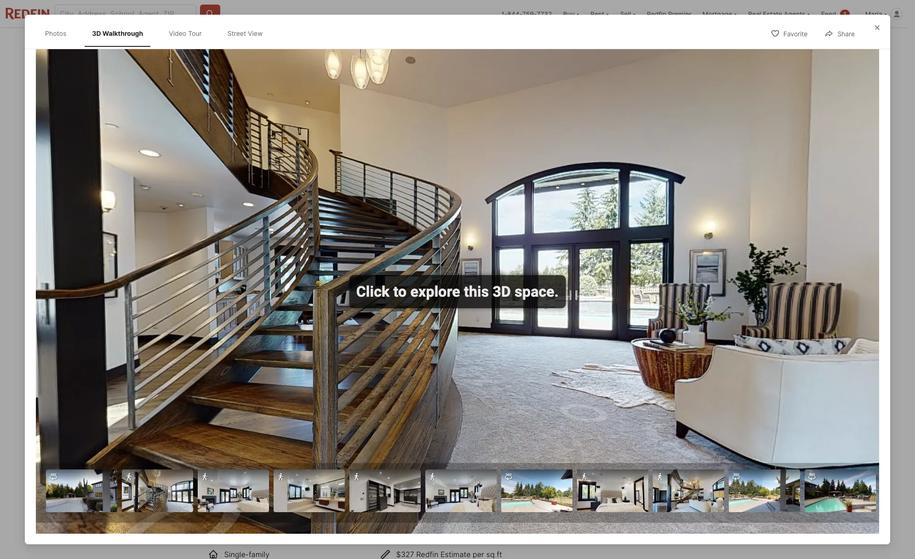 Task type: locate. For each thing, give the bounding box(es) containing it.
consultation
[[640, 432, 684, 441]]

1 vertical spatial kitchen
[[418, 558, 444, 560]]

0 vertical spatial access.
[[277, 547, 303, 556]]

0 horizontal spatial 3d
[[92, 29, 101, 37]]

33507 143rd pl se , auburn , wa 98092
[[208, 334, 343, 343]]

this
[[219, 402, 239, 414], [229, 419, 242, 429], [242, 463, 262, 476]]

favorite button
[[763, 24, 816, 43]]

plenty
[[236, 558, 258, 560]]

0 horizontal spatial auburn
[[278, 334, 303, 343]]

3d walkthrough inside button
[[236, 272, 286, 280]]

1-844-759-7732 link
[[502, 10, 552, 18]]

1 horizontal spatial pl
[[486, 411, 492, 420]]

house
[[496, 503, 517, 512], [470, 558, 491, 560]]

dialog containing photos
[[25, 15, 891, 545]]

home down get
[[564, 482, 584, 491]]

1 horizontal spatial 3d
[[236, 272, 245, 280]]

2023 for on
[[293, 317, 309, 325]]

you up bathrooms
[[461, 536, 473, 545]]

a down like
[[233, 525, 237, 534]]

walk-
[[299, 514, 318, 523]]

this right about
[[242, 463, 262, 476]]

0 vertical spatial video
[[169, 29, 186, 37]]

1 vertical spatial access.
[[208, 558, 234, 560]]

auburn down about
[[635, 482, 660, 491]]

wing
[[455, 503, 471, 512]]

143rd
[[233, 334, 254, 343], [463, 411, 484, 420]]

room up the expansive
[[341, 536, 359, 545]]

3d down "city, address, school, agent, zip" 'search field'
[[92, 29, 101, 37]]

jan inside sold by redfin jan 20, 2023 link
[[265, 64, 277, 71]]

1 vertical spatial 20,
[[281, 317, 291, 325]]

auburn market.
[[635, 482, 688, 491]]

redfin
[[647, 10, 667, 18], [208, 369, 230, 379]]

in left fees.
[[597, 407, 603, 416]]

tab list
[[36, 20, 279, 47]]

street up 'by'
[[228, 29, 246, 37]]

home left 'gym'
[[208, 547, 227, 556]]

this right is
[[219, 402, 239, 414]]

premier
[[669, 10, 692, 18]]

custom up industrial at the bottom
[[360, 514, 385, 523]]

your up market.
[[667, 471, 682, 480]]

143rd down last sold link
[[233, 334, 254, 343]]

&
[[241, 503, 246, 512], [255, 514, 260, 523], [464, 525, 469, 534], [281, 536, 286, 545], [491, 547, 496, 556], [446, 558, 451, 560]]

and down depth
[[606, 482, 619, 491]]

with inside reach more buyers when you sell with redfin. plus, you'll save $23,536 in fees.
[[564, 396, 579, 405]]

3d walkthrough up the stinson
[[236, 272, 286, 280]]

2023 for redfin
[[288, 64, 302, 71]]

nearby
[[307, 419, 331, 429]]

2 vertical spatial home
[[208, 547, 227, 556]]

$23,536
[[564, 407, 595, 416]]

$2,353,601
[[208, 355, 267, 368]]

1 vertical spatial video
[[318, 272, 337, 280]]

video for video tour
[[169, 29, 186, 37]]

and down primary
[[418, 514, 431, 523]]

0 horizontal spatial value
[[271, 419, 289, 429]]

w/ down the expansive
[[335, 558, 343, 560]]

1 tab from the left
[[263, 30, 309, 52]]

0 vertical spatial se
[[264, 334, 274, 343]]

1 vertical spatial street view
[[369, 272, 405, 280]]

tab
[[263, 30, 309, 52], [309, 30, 372, 52], [372, 30, 441, 52], [441, 30, 493, 52], [493, 30, 532, 52]]

w/ up adjacent
[[519, 503, 528, 512]]

sold left 'by'
[[219, 64, 234, 71]]

your up home's
[[241, 402, 265, 414]]

sale
[[601, 349, 615, 358]]

jan right on
[[267, 317, 280, 325]]

1 vertical spatial of
[[473, 503, 480, 512]]

33507 right own on the left bottom of page
[[438, 411, 461, 420]]

0 horizontal spatial in
[[318, 514, 324, 523]]

price
[[617, 349, 635, 358]]

street inside 'tab'
[[228, 29, 246, 37]]

bar,
[[446, 536, 459, 545]]

1 horizontal spatial auburn
[[635, 482, 660, 491]]

1 horizontal spatial living
[[321, 536, 339, 545]]

1 vertical spatial large
[[221, 536, 239, 545]]

share
[[838, 30, 855, 38]]

street view inside button
[[369, 272, 405, 280]]

kitchen
[[506, 514, 531, 523], [418, 558, 444, 560]]

1 horizontal spatial se
[[494, 411, 503, 420]]

sold by redfin jan 20, 2023 link
[[208, 54, 553, 295]]

33507
[[208, 334, 232, 343], [438, 411, 461, 420]]

, down last sold on jan 20, 2023 for $2,425,000 at the left of the page
[[274, 334, 276, 343]]

0 vertical spatial 33507
[[208, 334, 232, 343]]

large
[[239, 525, 257, 534], [221, 536, 239, 545]]

in inside washington national luxury! this custom estate on 3.3+ acres welcomes you w/ a grand staircase & formal living room w/ soaring ceilings. private primary suite wing of the house w/ a spa-like bath & enormous walk-in closet w/ custom built-ins and w/d hookups. chef's kitchen boasts a large island, ample storage space, industrial sized fridge/freezer & 3 ovens. adjacent to the large dining area & spacious living room featuring a massive wet bar, you will find a private home gym w/ patio access. 5 add'l expansive bedrooms w/ dedicated bathrooms & 2 w/ deck access. plenty of space to entertain w/ the covered outdoor kitchen & pool house with
[[318, 514, 324, 523]]

you up save
[[655, 385, 667, 394]]

activity
[[353, 419, 378, 429]]

of up price
[[612, 327, 623, 340]]

acres
[[406, 492, 425, 501]]

1 vertical spatial home
[[564, 482, 584, 491]]

redfin estimate link
[[208, 369, 262, 379]]

0 horizontal spatial redfin
[[208, 369, 230, 379]]

0 horizontal spatial view
[[248, 29, 263, 37]]

1 horizontal spatial house
[[496, 503, 517, 512]]

& right area
[[281, 536, 286, 545]]

0 horizontal spatial and
[[291, 419, 304, 429]]

0 vertical spatial your
[[241, 402, 265, 414]]

view up the ps.
[[389, 272, 405, 280]]

video up keller
[[318, 272, 337, 280]]

schedule a selling consultation button
[[564, 425, 694, 447]]

wet
[[431, 536, 443, 545]]

1 horizontal spatial kitchen
[[506, 514, 531, 523]]

0 horizontal spatial street
[[228, 29, 246, 37]]

patio
[[257, 547, 274, 556]]

a up adjacent
[[530, 503, 534, 512]]

0 vertical spatial custom
[[326, 492, 352, 501]]

1 horizontal spatial access.
[[277, 547, 303, 556]]

redfin. down more
[[581, 396, 606, 405]]

1 vertical spatial walkthrough
[[246, 272, 286, 280]]

3d walkthrough inside tab
[[92, 29, 143, 37]]

3d inside tab
[[92, 29, 101, 37]]

to
[[535, 525, 543, 534], [292, 558, 299, 560]]

large up 'gym'
[[221, 536, 239, 545]]

1 vertical spatial this
[[229, 419, 242, 429]]

1 vertical spatial street
[[369, 272, 388, 280]]

1 vertical spatial pl
[[486, 411, 492, 420]]

you inside reach more buyers when you sell with redfin. plus, you'll save $23,536 in fees.
[[655, 385, 667, 394]]

1 vertical spatial view
[[389, 272, 405, 280]]

143rd inside button
[[463, 411, 484, 420]]

about
[[645, 471, 665, 480]]

value down in-
[[586, 482, 604, 491]]

room down luxury!
[[292, 503, 310, 512]]

& left 3
[[464, 525, 469, 534]]

1 horizontal spatial street view
[[369, 272, 405, 280]]

1 horizontal spatial 3d walkthrough
[[236, 272, 286, 280]]

home's
[[244, 419, 269, 429]]

in up storage on the bottom left of the page
[[318, 514, 324, 523]]

2 vertical spatial you
[[461, 536, 473, 545]]

street
[[228, 29, 246, 37], [369, 272, 388, 280]]

tab list containing photos
[[36, 20, 279, 47]]

storage
[[306, 525, 333, 534]]

and
[[291, 419, 304, 429], [606, 482, 619, 491], [418, 514, 431, 523]]

sold
[[219, 64, 234, 71], [234, 317, 252, 325]]

5
[[305, 547, 309, 556]]

redfin left premier
[[647, 10, 667, 18]]

1 vertical spatial your
[[667, 471, 682, 480]]

0 horizontal spatial custom
[[326, 492, 352, 501]]

bath
[[237, 514, 253, 523]]

0 vertical spatial room
[[292, 503, 310, 512]]

walkthrough down "city, address, school, agent, zip" 'search field'
[[103, 29, 143, 37]]

kitchen down dedicated
[[418, 558, 444, 560]]

1 horizontal spatial sold
[[234, 317, 252, 325]]

1 horizontal spatial view
[[389, 272, 405, 280]]

3d walkthrough for tab list containing photos
[[92, 29, 143, 37]]

kitchen up adjacent
[[506, 514, 531, 523]]

City, Address, School, Agent, ZIP search field
[[55, 5, 196, 23]]

photos
[[664, 272, 686, 280]]

of down patio
[[260, 558, 267, 560]]

1 vertical spatial you
[[464, 492, 477, 501]]

submit search image
[[206, 9, 215, 18]]

dialog
[[25, 15, 891, 545]]

2 vertical spatial and
[[418, 514, 431, 523]]

0 horizontal spatial street view
[[228, 29, 263, 37]]

20,
[[278, 64, 286, 71], [281, 317, 291, 325]]

video left tour
[[169, 29, 186, 37]]

auburn down last sold on jan 20, 2023 for $2,425,000 at the left of the page
[[278, 334, 303, 343]]

1 vertical spatial living
[[321, 536, 339, 545]]

1 vertical spatial value
[[586, 482, 604, 491]]

area
[[264, 536, 279, 545]]

adjacent
[[503, 525, 533, 534]]

2023 right redfin
[[288, 64, 302, 71]]

3d up holly
[[236, 272, 245, 280]]

20, for on
[[281, 317, 291, 325]]

& down formal
[[255, 514, 260, 523]]

0 vertical spatial 20,
[[278, 64, 286, 71]]

access. up 'space' at bottom
[[277, 547, 303, 556]]

0 vertical spatial this
[[219, 402, 239, 414]]

0 horizontal spatial of
[[260, 558, 267, 560]]

1 horizontal spatial value
[[586, 482, 604, 491]]

1 horizontal spatial large
[[239, 525, 257, 534]]

house down grand
[[496, 503, 517, 512]]

you up wing
[[464, 492, 477, 501]]

143rd right own on the left bottom of page
[[463, 411, 484, 420]]

redfin inside $2,353,601 redfin estimate
[[208, 369, 230, 379]]

spacious
[[288, 536, 319, 545]]

home up 'national'
[[264, 463, 293, 476]]

more
[[588, 385, 606, 394]]

1 vertical spatial redfin
[[208, 369, 230, 379]]

estimated sale price
[[564, 349, 635, 358]]

0 vertical spatial 3d walkthrough
[[92, 29, 143, 37]]

0 horizontal spatial house
[[470, 558, 491, 560]]

walkthrough up • at left bottom
[[246, 272, 286, 280]]

a left free
[[619, 506, 623, 515]]

a left selling
[[609, 432, 613, 441]]

redfin down $2,353,601
[[208, 369, 230, 379]]

jan right redfin
[[265, 64, 277, 71]]

featuring
[[361, 536, 392, 545]]

street view up the ps.
[[369, 272, 405, 280]]

33507 143rd pl se, auburn, wa 98092 image
[[208, 54, 553, 293], [557, 54, 701, 172], [557, 175, 701, 293]]

0 vertical spatial with
[[314, 297, 325, 304]]

2 horizontal spatial home
[[564, 482, 584, 491]]

grand
[[496, 492, 516, 501]]

1 vertical spatial 2023
[[293, 317, 309, 325]]

value down home?
[[271, 419, 289, 429]]

1 vertical spatial auburn
[[635, 482, 660, 491]]

0 vertical spatial in
[[597, 407, 603, 416]]

, left wa
[[303, 334, 305, 343]]

1 horizontal spatial street
[[369, 272, 388, 280]]

2 horizontal spatial and
[[606, 482, 619, 491]]

favorite
[[784, 30, 808, 38]]

sold left on
[[234, 317, 252, 325]]

of right wing
[[473, 503, 480, 512]]

2023 left 'for'
[[293, 317, 309, 325]]

1 horizontal spatial with
[[564, 396, 579, 405]]

$2.24m – $2.66m
[[564, 364, 655, 377]]

7732
[[537, 10, 552, 18]]

the inside get an in-depth report about your home value and the
[[621, 482, 633, 491]]

0 horizontal spatial ,
[[274, 334, 276, 343]]

1 vertical spatial sold
[[234, 317, 252, 325]]

w/ left grand
[[479, 492, 488, 501]]

share button
[[817, 24, 863, 43]]

living up enormous at the bottom left
[[272, 503, 290, 512]]

reach more buyers when you sell with redfin. plus, you'll save $23,536 in fees.
[[564, 385, 681, 416]]

walkthrough inside tab
[[103, 29, 143, 37]]

se
[[264, 334, 274, 343], [494, 411, 503, 420]]

1 horizontal spatial redfin
[[647, 10, 667, 18]]

0 vertical spatial sold
[[219, 64, 234, 71]]

,
[[274, 334, 276, 343], [303, 334, 305, 343]]

save
[[646, 396, 662, 405]]

0 horizontal spatial se
[[264, 334, 274, 343]]

view up redfin
[[248, 29, 263, 37]]

living down storage on the bottom left of the page
[[321, 536, 339, 545]]

to right 'space' at bottom
[[292, 558, 299, 560]]

1 horizontal spatial redfin.
[[581, 396, 606, 405]]

1 horizontal spatial in
[[597, 407, 603, 416]]

schedule a selling consultation
[[574, 432, 684, 441]]

a inside 'button'
[[619, 506, 623, 515]]

get
[[564, 471, 577, 480]]

welcomes
[[427, 492, 462, 501]]

$2.66m
[[615, 364, 655, 377]]

3d
[[92, 29, 101, 37], [236, 272, 245, 280]]

20, up the "33507 143rd pl se , auburn , wa 98092"
[[281, 317, 291, 325]]

your
[[241, 402, 265, 414], [667, 471, 682, 480]]

33507 down last
[[208, 334, 232, 343]]

with down reach
[[564, 396, 579, 405]]

1 vertical spatial 143rd
[[463, 411, 484, 420]]

large down bath
[[239, 525, 257, 534]]

to right adjacent
[[535, 525, 543, 534]]

0 vertical spatial pl
[[256, 334, 263, 343]]

dining
[[241, 536, 262, 545]]

in inside reach more buyers when you sell with redfin. plus, you'll save $23,536 in fees.
[[597, 407, 603, 416]]

street up realty
[[369, 272, 388, 280]]

holly
[[233, 297, 246, 304]]

& up bath
[[241, 503, 246, 512]]

primary
[[407, 503, 434, 512]]

access. down 'gym'
[[208, 558, 234, 560]]

this right 'track'
[[229, 419, 242, 429]]

1 horizontal spatial home
[[264, 463, 293, 476]]

3d walkthrough down "city, address, school, agent, zip" 'search field'
[[92, 29, 143, 37]]

street view button
[[348, 267, 413, 286]]

1 horizontal spatial walkthrough
[[246, 272, 286, 280]]

0 vertical spatial jan
[[265, 64, 277, 71]]

1 horizontal spatial 143rd
[[463, 411, 484, 420]]

0 horizontal spatial redfin.
[[273, 297, 292, 304]]

stinson
[[248, 297, 267, 304]]

video inside video tour "tab"
[[169, 29, 186, 37]]

844-
[[508, 10, 523, 18]]

0 horizontal spatial kitchen
[[418, 558, 444, 560]]

0 vertical spatial street view
[[228, 29, 263, 37]]

1 horizontal spatial and
[[418, 514, 431, 523]]

you'll
[[626, 396, 644, 405]]

is this your home?
[[208, 402, 302, 414]]

street view up 'by'
[[228, 29, 263, 37]]

on
[[378, 492, 386, 501]]

w/d
[[433, 514, 446, 523]]

video inside video button
[[318, 272, 337, 280]]

redfin. right • at left bottom
[[273, 297, 292, 304]]

house down bathrooms
[[470, 558, 491, 560]]

walkthrough inside button
[[246, 272, 286, 280]]

1 vertical spatial with
[[564, 396, 579, 405]]

0 vertical spatial street
[[228, 29, 246, 37]]

2 horizontal spatial of
[[612, 327, 623, 340]]

20, right redfin
[[278, 64, 286, 71]]

sq
[[373, 369, 382, 379]]

search
[[234, 37, 256, 45]]

0 horizontal spatial 3d walkthrough
[[92, 29, 143, 37]]

1 vertical spatial in
[[318, 514, 324, 523]]

0 vertical spatial redfin
[[647, 10, 667, 18]]

custom up soaring
[[326, 492, 352, 501]]

3d for tab list containing photos
[[92, 29, 101, 37]]

the down the report
[[621, 482, 633, 491]]

with left keller
[[314, 297, 325, 304]]

and left nearby
[[291, 419, 304, 429]]

1 vertical spatial jan
[[267, 317, 280, 325]]

3d inside button
[[236, 272, 245, 280]]

about this home
[[208, 463, 293, 476]]



Task type: describe. For each thing, give the bounding box(es) containing it.
1 vertical spatial house
[[470, 558, 491, 560]]

depth
[[599, 471, 619, 480]]

sized
[[394, 525, 412, 534]]

washington
[[208, 492, 249, 501]]

staircase
[[208, 503, 239, 512]]

1 , from the left
[[274, 334, 276, 343]]

street view tab
[[220, 22, 270, 45]]

tab list inside dialog
[[36, 20, 279, 47]]

2 , from the left
[[303, 334, 305, 343]]

33507 inside button
[[438, 411, 461, 420]]

& left 2 at the right bottom of page
[[491, 547, 496, 556]]

0 vertical spatial home
[[264, 463, 293, 476]]

listed
[[208, 297, 224, 304]]

keller
[[326, 297, 341, 304]]

private
[[381, 503, 405, 512]]

street view inside 'tab'
[[228, 29, 263, 37]]

analysis
[[641, 506, 670, 515]]

video for video
[[318, 272, 337, 280]]

759-
[[523, 10, 537, 18]]

track this home's value and nearby sales activity
[[208, 419, 378, 429]]

add'l
[[312, 547, 328, 556]]

1 horizontal spatial to
[[535, 525, 543, 534]]

a down sized
[[394, 536, 398, 545]]

like
[[224, 514, 235, 523]]

0 vertical spatial of
[[612, 327, 623, 340]]

ins
[[406, 514, 415, 523]]

w/ up 'space,' at the bottom of page
[[349, 514, 358, 523]]

selling
[[615, 432, 638, 441]]

8 baths
[[329, 355, 349, 379]]

0 horizontal spatial large
[[221, 536, 239, 545]]

chef's
[[482, 514, 504, 523]]

$2,425,000
[[325, 317, 360, 325]]

$2.24m
[[564, 364, 604, 377]]

0 vertical spatial kitchen
[[506, 514, 531, 523]]

dedicated
[[415, 547, 450, 556]]

the down the expansive
[[345, 558, 357, 560]]

0 horizontal spatial 143rd
[[233, 334, 254, 343]]

video tour tab
[[162, 22, 209, 45]]

view inside button
[[389, 272, 405, 280]]

w/ up "outdoor"
[[404, 547, 413, 556]]

pl inside button
[[486, 411, 492, 420]]

0 vertical spatial large
[[239, 525, 257, 534]]

last sold on jan 20, 2023 for $2,425,000
[[216, 317, 360, 325]]

schedule
[[574, 432, 607, 441]]

home inside washington national luxury! this custom estate on 3.3+ acres welcomes you w/ a grand staircase & formal living room w/ soaring ceilings. private primary suite wing of the house w/ a spa-like bath & enormous walk-in closet w/ custom built-ins and w/d hookups. chef's kitchen boasts a large island, ample storage space, industrial sized fridge/freezer & 3 ovens. adjacent to the large dining area & spacious living room featuring a massive wet bar, you will find a private home gym w/ patio access. 5 add'l expansive bedrooms w/ dedicated bathrooms & 2 w/ deck access. plenty of space to entertain w/ the covered outdoor kitchen & pool house with
[[208, 547, 227, 556]]

free
[[625, 506, 639, 515]]

redfin inside button
[[647, 10, 667, 18]]

estimate
[[232, 369, 262, 379]]

1-844-759-7732
[[502, 10, 552, 18]]

and inside get an in-depth report about your home value and the
[[606, 482, 619, 491]]

estimated
[[564, 349, 599, 358]]

tour
[[188, 29, 202, 37]]

3d for 3d walkthrough button
[[236, 272, 245, 280]]

suite
[[436, 503, 453, 512]]

by
[[225, 297, 232, 304]]

built-
[[387, 514, 406, 523]]

realty
[[365, 297, 381, 304]]

last
[[216, 317, 233, 325]]

a left grand
[[490, 492, 494, 501]]

4 tab from the left
[[441, 30, 493, 52]]

home inside get an in-depth report about your home value and the
[[564, 482, 584, 491]]

0 horizontal spatial room
[[292, 503, 310, 512]]

3d walkthrough for 3d walkthrough button
[[236, 272, 286, 280]]

se inside button
[[494, 411, 503, 420]]

0 horizontal spatial your
[[241, 402, 265, 414]]

view inside 'tab'
[[248, 29, 263, 37]]

7,205 sq ft
[[373, 355, 402, 379]]

0 vertical spatial house
[[496, 503, 517, 512]]

20, for redfin
[[278, 64, 286, 71]]

track
[[208, 419, 227, 429]]

search tab list
[[208, 28, 539, 52]]

ft
[[384, 369, 391, 379]]

this for about
[[242, 463, 262, 476]]

0 horizontal spatial 33507
[[208, 334, 232, 343]]

ample
[[283, 525, 304, 534]]

a right "find"
[[504, 536, 508, 545]]

0 vertical spatial living
[[272, 503, 290, 512]]

jan for redfin
[[265, 64, 277, 71]]

ovens.
[[478, 525, 501, 534]]

for
[[310, 317, 323, 325]]

hookups.
[[448, 514, 480, 523]]

0 vertical spatial and
[[291, 419, 304, 429]]

4 beds
[[289, 355, 307, 379]]

4
[[289, 355, 296, 368]]

is
[[208, 402, 217, 414]]

0 horizontal spatial to
[[292, 558, 299, 560]]

find
[[489, 536, 502, 545]]

gym
[[229, 547, 244, 556]]

expansive
[[330, 547, 365, 556]]

reach
[[564, 385, 586, 394]]

private
[[510, 536, 534, 545]]

buyers
[[608, 385, 631, 394]]

this for is
[[219, 402, 239, 414]]

video tour
[[169, 29, 202, 37]]

3
[[471, 525, 476, 534]]

pool
[[453, 558, 468, 560]]

value inside get an in-depth report about your home value and the
[[586, 482, 604, 491]]

map entry image
[[482, 316, 543, 377]]

1 horizontal spatial custom
[[360, 514, 385, 523]]

search link
[[215, 35, 256, 46]]

$2,353,601 redfin estimate
[[208, 355, 267, 379]]

2 tab from the left
[[309, 30, 372, 52]]

3d walkthrough tab
[[85, 22, 151, 45]]

jan for on
[[267, 317, 280, 325]]

w/ down this
[[312, 503, 321, 512]]

5 tab from the left
[[493, 30, 532, 52]]

98092
[[321, 334, 343, 343]]

0 horizontal spatial access.
[[208, 558, 234, 560]]

redfin. inside reach more buyers when you sell with redfin. plus, you'll save $23,536 in fees.
[[581, 396, 606, 405]]

w/ right 2 at the right bottom of page
[[505, 547, 513, 556]]

the down boasts
[[208, 536, 219, 545]]

sell
[[669, 385, 681, 394]]

3d walkthrough button
[[215, 267, 294, 286]]

0 vertical spatial auburn
[[278, 334, 303, 343]]

this for track
[[229, 419, 242, 429]]

0 vertical spatial redfin.
[[273, 297, 292, 304]]

national
[[251, 492, 279, 501]]

get an in-depth report about your home value and the
[[564, 471, 682, 491]]

1 vertical spatial room
[[341, 536, 359, 545]]

wa
[[307, 334, 319, 343]]

redfin
[[244, 64, 264, 71]]

photos tab
[[38, 22, 74, 45]]

–
[[607, 364, 612, 377]]

baths link
[[329, 369, 349, 379]]

sales
[[333, 419, 350, 429]]

feed
[[822, 10, 837, 18]]

estate
[[354, 492, 376, 501]]

enormous
[[262, 514, 297, 523]]

2 vertical spatial of
[[260, 558, 267, 560]]

your inside get an in-depth report about your home value and the
[[667, 471, 682, 480]]

& left pool
[[446, 558, 451, 560]]

thinking of selling?
[[564, 327, 665, 340]]

thinking
[[564, 327, 610, 340]]

street inside button
[[369, 272, 388, 280]]

1-
[[502, 10, 508, 18]]

photos
[[45, 29, 66, 37]]

baths
[[329, 369, 349, 379]]

redfin premier button
[[642, 0, 698, 28]]

and inside washington national luxury! this custom estate on 3.3+ acres welcomes you w/ a grand staircase & formal living room w/ soaring ceilings. private primary suite wing of the house w/ a spa-like bath & enormous walk-in closet w/ custom built-ins and w/d hookups. chef's kitchen boasts a large island, ample storage space, industrial sized fridge/freezer & 3 ovens. adjacent to the large dining area & spacious living room featuring a massive wet bar, you will find a private home gym w/ patio access. 5 add'l expansive bedrooms w/ dedicated bathrooms & 2 w/ deck access. plenty of space to entertain w/ the covered outdoor kitchen & pool house with
[[418, 514, 431, 523]]

boasts
[[208, 525, 231, 534]]

fridge/freezer
[[414, 525, 462, 534]]

i own 33507 143rd pl se
[[417, 411, 503, 420]]

fees.
[[605, 407, 622, 416]]

in-
[[589, 471, 599, 480]]

w/ up plenty
[[246, 547, 255, 556]]

0 horizontal spatial sold
[[219, 64, 234, 71]]

ceilings.
[[351, 503, 379, 512]]

deck
[[515, 547, 532, 556]]

40 photos button
[[633, 267, 694, 286]]

plus,
[[608, 396, 624, 405]]

market.
[[662, 482, 688, 491]]

0 horizontal spatial with
[[314, 297, 325, 304]]

3 tab from the left
[[372, 30, 441, 52]]

soaring
[[323, 503, 348, 512]]

home?
[[267, 402, 302, 414]]

closet
[[326, 514, 347, 523]]

the up chef's
[[482, 503, 494, 512]]

bought
[[293, 297, 312, 304]]

a inside button
[[609, 432, 613, 441]]



Task type: vqa. For each thing, say whether or not it's contained in the screenshot.
92069
no



